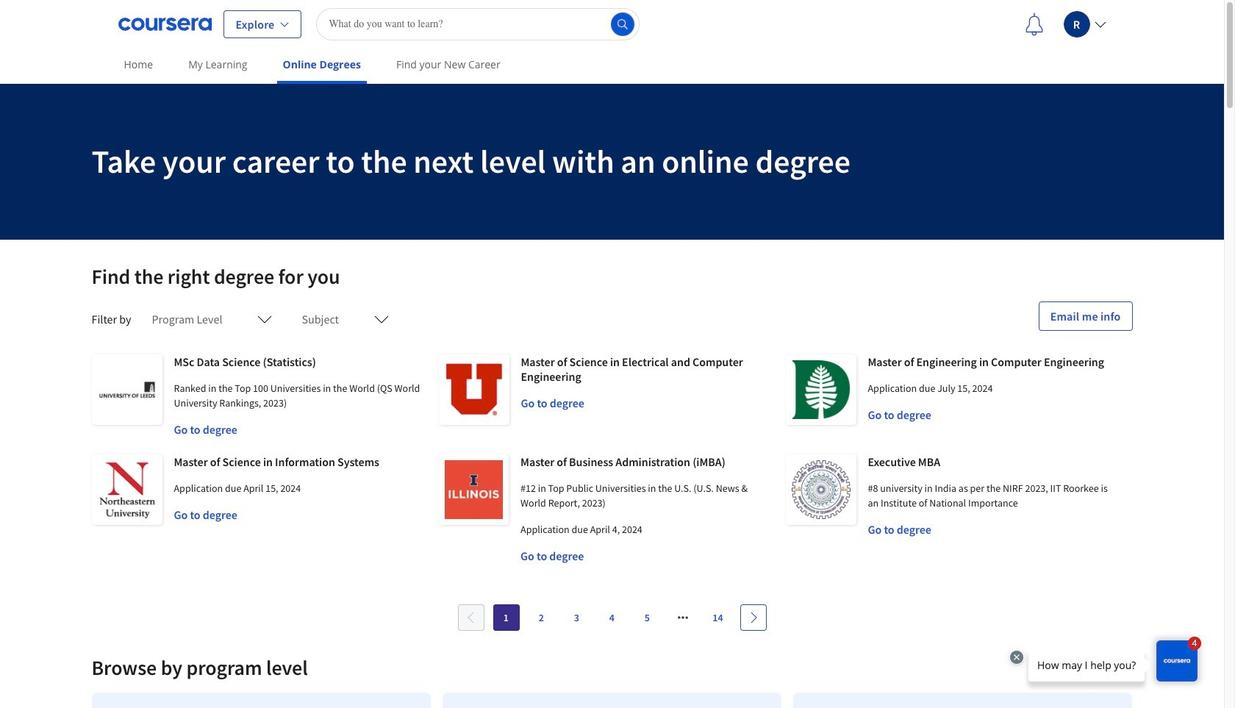 Task type: vqa. For each thing, say whether or not it's contained in the screenshot.
region on the right top of the page
no



Task type: describe. For each thing, give the bounding box(es) containing it.
university of illinois at urbana-champaign image
[[439, 455, 509, 525]]

What do you want to learn? text field
[[317, 8, 640, 40]]

university of utah image
[[439, 355, 509, 425]]

northeastern university image
[[92, 455, 162, 525]]



Task type: locate. For each thing, give the bounding box(es) containing it.
university of leeds image
[[92, 355, 162, 425]]

iit roorkee image
[[786, 455, 857, 525]]

coursera image
[[118, 12, 211, 36]]

list
[[86, 687, 1139, 708]]

go to next page image
[[748, 612, 759, 624]]

None search field
[[317, 8, 640, 40]]

dartmouth college image
[[786, 355, 857, 425]]



